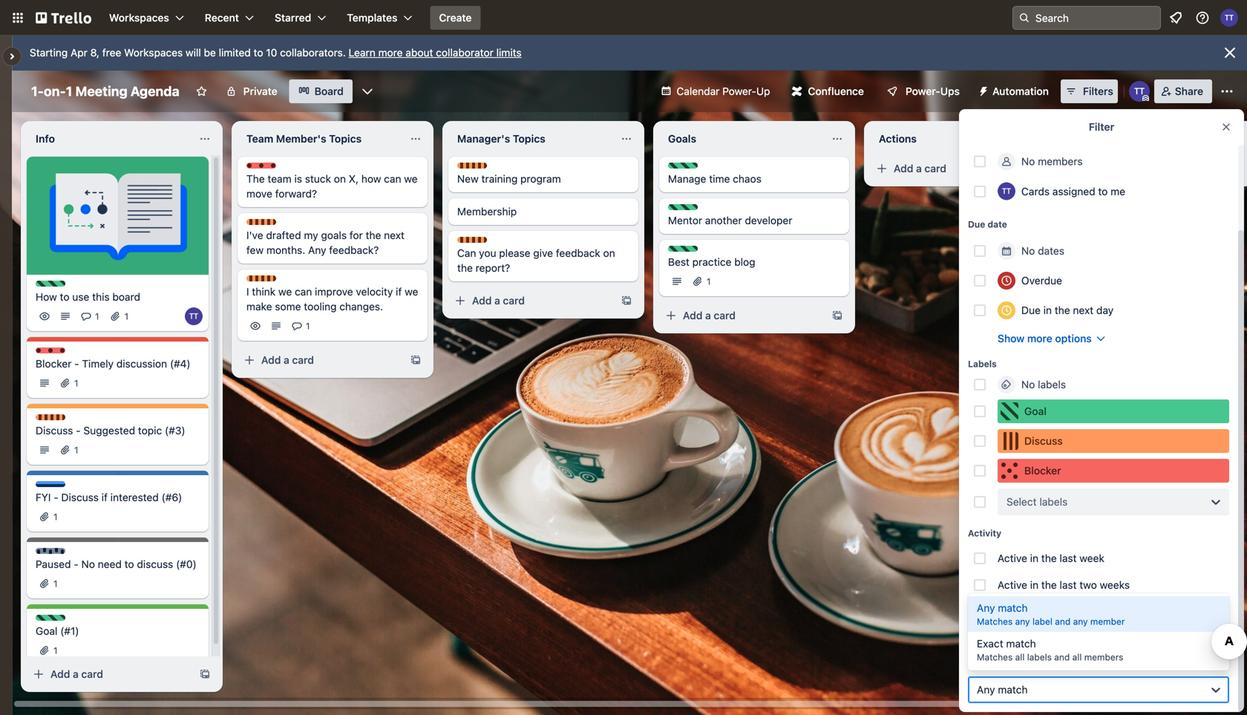 Task type: describe. For each thing, give the bounding box(es) containing it.
recent
[[205, 12, 239, 24]]

assigned
[[1053, 185, 1096, 197]]

1 any from the left
[[1016, 616, 1030, 627]]

day
[[1097, 304, 1114, 316]]

improve
[[315, 286, 353, 298]]

add a card button down actions text box
[[870, 157, 1034, 180]]

info
[[36, 133, 55, 145]]

a down the actions
[[916, 162, 922, 175]]

card down goal (#1) link
[[81, 668, 103, 680]]

0 vertical spatial create from template… image
[[1043, 163, 1055, 175]]

member
[[1091, 616, 1125, 627]]

color: green, title: "goal" element for mentor another developer
[[668, 204, 703, 215]]

show menu image
[[1220, 84, 1235, 99]]

new training program link
[[457, 172, 630, 186]]

starred button
[[266, 6, 335, 30]]

discuss for discuss i've drafted my goals for the next few months. any feedback?
[[261, 220, 295, 230]]

0 vertical spatial members
[[1038, 155, 1083, 167]]

the down the active in the last week in the right of the page
[[1042, 579, 1057, 591]]

a for can you please give feedback on the report?
[[495, 294, 500, 307]]

starting
[[30, 46, 68, 59]]

can inside discuss i think we can improve velocity if we make some tooling changes.
[[295, 286, 312, 298]]

mentor another developer link
[[668, 213, 841, 228]]

we up some
[[278, 286, 292, 298]]

changes.
[[340, 300, 383, 313]]

the up show more options button
[[1055, 304, 1071, 316]]

color: green, title: "goal" element for best practice blog
[[668, 246, 703, 257]]

agenda
[[131, 83, 179, 99]]

in for active in the last two weeks
[[1031, 579, 1039, 591]]

2 any from the left
[[1074, 616, 1088, 627]]

use
[[72, 291, 89, 303]]

ups
[[941, 85, 960, 97]]

add for best practice blog
[[683, 309, 703, 322]]

exact match matches all labels and all members
[[977, 638, 1124, 662]]

color: green, title: "goal" element for how to use this board
[[36, 281, 70, 292]]

report?
[[476, 262, 510, 274]]

apr
[[71, 46, 88, 59]]

can you please give feedback on the report? link
[[457, 246, 630, 276]]

manager's
[[457, 133, 510, 145]]

if inside discuss i think we can improve velocity if we make some tooling changes.
[[396, 286, 402, 298]]

2 vertical spatial weeks
[[1148, 632, 1178, 645]]

i've
[[247, 229, 263, 241]]

blocker the team is stuck on x, how can we move forward?
[[247, 163, 418, 200]]

discuss for discuss i think we can improve velocity if we make some tooling changes.
[[261, 276, 295, 287]]

1 down color: black, title: "paused" element
[[53, 579, 58, 589]]

board link
[[289, 79, 353, 103]]

member's
[[276, 133, 327, 145]]

0 horizontal spatial more
[[378, 46, 403, 59]]

to left me on the top right
[[1099, 185, 1108, 197]]

without activity in the last four weeks
[[998, 632, 1178, 645]]

discussion
[[116, 358, 167, 370]]

will
[[186, 46, 201, 59]]

1 down this
[[95, 311, 99, 322]]

(#1)
[[60, 625, 79, 637]]

to left 10
[[254, 46, 263, 59]]

practice
[[693, 256, 732, 268]]

any match matches any label and any member
[[977, 602, 1125, 627]]

matches for any
[[977, 616, 1013, 627]]

feedback
[[556, 247, 601, 259]]

goal for goal best practice blog
[[683, 247, 703, 257]]

0 vertical spatial four
[[1080, 606, 1099, 618]]

add a card for can you please give feedback on the report?
[[472, 294, 525, 307]]

active in the last two weeks
[[998, 579, 1130, 591]]

mentor
[[668, 214, 703, 227]]

customize views image
[[360, 84, 375, 99]]

color: green, title: "goal" element for manage time chaos
[[668, 163, 703, 174]]

manager's topics
[[457, 133, 546, 145]]

2 all from the left
[[1073, 652, 1082, 662]]

card for i think we can improve velocity if we make some tooling changes.
[[292, 354, 314, 366]]

confluence
[[808, 85, 864, 97]]

without
[[998, 632, 1036, 645]]

you
[[479, 247, 497, 259]]

due date
[[968, 219, 1008, 229]]

can
[[457, 247, 476, 259]]

- for blocker
[[74, 358, 79, 370]]

terry turtle (terryturtle) image inside primary element
[[1221, 9, 1239, 27]]

no inside paused paused - no need to discuss (#0)
[[81, 558, 95, 570]]

goal how to use this board
[[36, 281, 140, 303]]

automation button
[[972, 79, 1058, 103]]

no for no dates
[[1022, 245, 1036, 257]]

1 down board
[[124, 311, 129, 322]]

no for no labels
[[1022, 378, 1036, 391]]

terry turtle (terryturtle) image left cards
[[998, 182, 1016, 200]]

- for discuss
[[76, 424, 81, 437]]

two
[[1080, 579, 1097, 591]]

how to use this board link
[[36, 290, 200, 304]]

learn more about collaborator limits link
[[349, 46, 522, 59]]

labels
[[968, 359, 997, 369]]

more inside show more options button
[[1028, 332, 1053, 345]]

and for any match
[[1055, 616, 1071, 627]]

due in the next day
[[1022, 304, 1114, 316]]

to inside paused paused - no need to discuss (#0)
[[125, 558, 134, 570]]

10
[[266, 46, 277, 59]]

create from template… image for can you please give feedback on the report?
[[621, 295, 633, 307]]

color: orange, title: "discuss" element for can you please give feedback on the report?
[[457, 237, 506, 248]]

power-ups
[[906, 85, 960, 97]]

the up active in the last two weeks
[[1042, 552, 1057, 564]]

a down (#1)
[[73, 668, 79, 680]]

think
[[252, 286, 276, 298]]

no for no members
[[1022, 155, 1036, 167]]

team member's topics
[[247, 133, 362, 145]]

add for can you please give feedback on the report?
[[472, 294, 492, 307]]

free
[[102, 46, 121, 59]]

goal goal (#1)
[[36, 616, 79, 637]]

templates button
[[338, 6, 421, 30]]

matches for exact
[[977, 652, 1013, 662]]

stuck
[[305, 173, 331, 185]]

the down the "member"
[[1087, 632, 1103, 645]]

cards
[[1022, 185, 1050, 197]]

1 down the color: blue, title: "fyi" element
[[53, 512, 58, 522]]

discuss for discuss
[[1025, 435, 1063, 447]]

no members
[[1022, 155, 1083, 167]]

blocker for blocker
[[1025, 465, 1062, 477]]

discuss for discuss discuss - suggested topic (#3)
[[51, 415, 84, 426]]

to inside goal how to use this board
[[60, 291, 69, 303]]

1-on-1 meeting agenda
[[31, 83, 179, 99]]

create from template… image for i think we can improve velocity if we make some tooling changes.
[[410, 354, 422, 366]]

fyi fyi - discuss if interested (#6)
[[36, 482, 182, 504]]

color: blue, title: "fyi" element
[[36, 481, 65, 492]]

weeks for active in the last four weeks
[[1102, 606, 1132, 618]]

next inside discuss i've drafted my goals for the next few months. any feedback?
[[384, 229, 405, 241]]

this
[[92, 291, 110, 303]]

team
[[268, 173, 292, 185]]

any match
[[977, 684, 1028, 696]]

color: orange, title: "discuss" element for new training program
[[457, 163, 506, 174]]

blocker for blocker the team is stuck on x, how can we move forward?
[[261, 163, 294, 174]]

active in the last four weeks
[[998, 606, 1132, 618]]

sm image
[[972, 79, 993, 100]]

limited
[[219, 46, 251, 59]]

can inside blocker the team is stuck on x, how can we move forward?
[[384, 173, 401, 185]]

Goals text field
[[659, 127, 826, 151]]

starting apr 8, free workspaces will be limited to 10 collaborators. learn more about collaborator limits
[[30, 46, 522, 59]]

another
[[705, 214, 742, 227]]

confluence icon image
[[792, 86, 802, 97]]

discuss i've drafted my goals for the next few months. any feedback?
[[247, 220, 405, 256]]

suggested
[[84, 424, 135, 437]]

goal best practice blog
[[668, 247, 756, 268]]

best practice blog link
[[668, 255, 841, 270]]

we right velocity
[[405, 286, 418, 298]]

this member is an admin of this board. image
[[1143, 95, 1149, 102]]

add for i think we can improve velocity if we make some tooling changes.
[[261, 354, 281, 366]]

a for i think we can improve velocity if we make some tooling changes.
[[284, 354, 290, 366]]

1 all from the left
[[1016, 652, 1025, 662]]

topics inside text box
[[329, 133, 362, 145]]

in right "activity"
[[1076, 632, 1085, 645]]

due for due date
[[968, 219, 986, 229]]

- for fyi
[[54, 491, 58, 504]]

forward?
[[275, 188, 317, 200]]

members inside exact match matches all labels and all members
[[1085, 652, 1124, 662]]

i
[[247, 286, 249, 298]]

topics inside text field
[[513, 133, 546, 145]]

any for any match
[[977, 684, 996, 696]]

labels inside exact match matches all labels and all members
[[1028, 652, 1052, 662]]

any for any match matches any label and any member
[[977, 602, 996, 614]]

discuss left suggested
[[36, 424, 73, 437]]

if inside fyi fyi - discuss if interested (#6)
[[102, 491, 108, 504]]

goal for goal manage time chaos
[[683, 163, 703, 174]]

team
[[247, 133, 274, 145]]

card for can you please give feedback on the report?
[[503, 294, 525, 307]]

goal left (#1)
[[36, 625, 57, 637]]

goal mentor another developer
[[668, 205, 793, 227]]

velocity
[[356, 286, 393, 298]]

is
[[294, 173, 302, 185]]

membership
[[457, 205, 517, 218]]

Board name text field
[[24, 79, 187, 103]]

blocker left timely
[[36, 358, 72, 370]]

how
[[36, 291, 57, 303]]



Task type: locate. For each thing, give the bounding box(es) containing it.
select
[[1007, 496, 1037, 508]]

can
[[384, 173, 401, 185], [295, 286, 312, 298]]

last down active in the last two weeks
[[1060, 606, 1077, 618]]

1 vertical spatial color: red, title: "blocker" element
[[36, 348, 83, 359]]

any up without
[[1016, 616, 1030, 627]]

add a card down (#1)
[[51, 668, 103, 680]]

automation
[[993, 85, 1049, 97]]

the inside discuss i've drafted my goals for the next few months. any feedback?
[[366, 229, 381, 241]]

- inside paused paused - no need to discuss (#0)
[[74, 558, 79, 570]]

if right velocity
[[396, 286, 402, 298]]

blocker for blocker blocker - timely discussion (#4)
[[51, 348, 83, 359]]

on inside discuss can you please give feedback on the report?
[[603, 247, 615, 259]]

0 horizontal spatial next
[[384, 229, 405, 241]]

blocker up 'select labels'
[[1025, 465, 1062, 477]]

add down make
[[261, 354, 281, 366]]

1 horizontal spatial any
[[1074, 616, 1088, 627]]

2 vertical spatial color: red, title: "blocker" element
[[998, 459, 1230, 483]]

can right how
[[384, 173, 401, 185]]

need
[[98, 558, 122, 570]]

card down practice
[[714, 309, 736, 322]]

color: red, title: "blocker" element for the team is stuck on x, how can we move forward?
[[247, 163, 294, 174]]

goal (#1) link
[[36, 624, 200, 639]]

last for week
[[1060, 552, 1077, 564]]

in down the active in the last week in the right of the page
[[1031, 579, 1039, 591]]

color: orange, title: "discuss" element for i've drafted my goals for the next few months. any feedback?
[[247, 219, 295, 230]]

1 power- from the left
[[723, 85, 757, 97]]

goal inside "goal manage time chaos"
[[683, 163, 703, 174]]

any down my
[[308, 244, 326, 256]]

create from template… image
[[621, 295, 633, 307], [410, 354, 422, 366]]

options
[[1056, 332, 1092, 345]]

1 vertical spatial workspaces
[[124, 46, 183, 59]]

make
[[247, 300, 272, 313]]

0 horizontal spatial any
[[1016, 616, 1030, 627]]

0 horizontal spatial topics
[[329, 133, 362, 145]]

0 vertical spatial on
[[334, 173, 346, 185]]

2 vertical spatial match
[[998, 684, 1028, 696]]

1 vertical spatial and
[[1055, 652, 1070, 662]]

card down actions text box
[[925, 162, 947, 175]]

color: red, title: "blocker" element for blocker - timely discussion (#4)
[[36, 348, 83, 359]]

goal inside 'goal best practice blog'
[[683, 247, 703, 257]]

1 topics from the left
[[329, 133, 362, 145]]

add a card down practice
[[683, 309, 736, 322]]

matches inside any match matches any label and any member
[[977, 616, 1013, 627]]

1 horizontal spatial four
[[1126, 632, 1145, 645]]

0 vertical spatial labels
[[1038, 378, 1066, 391]]

discuss
[[137, 558, 173, 570]]

open information menu image
[[1196, 10, 1211, 25]]

add a card button for i think we can improve velocity if we make some tooling changes.
[[238, 348, 401, 372]]

matches down exact
[[977, 652, 1013, 662]]

due for due in the next day
[[1022, 304, 1041, 316]]

0 vertical spatial color: red, title: "blocker" element
[[247, 163, 294, 174]]

add down (#1)
[[51, 668, 70, 680]]

1 horizontal spatial create from template… image
[[621, 295, 633, 307]]

a down 'report?'
[[495, 294, 500, 307]]

1 vertical spatial members
[[1085, 652, 1124, 662]]

label
[[1033, 616, 1053, 627]]

0 vertical spatial match
[[998, 602, 1028, 614]]

power-
[[723, 85, 757, 97], [906, 85, 941, 97]]

goal inside goal mentor another developer
[[683, 205, 703, 215]]

labels
[[1038, 378, 1066, 391], [1040, 496, 1068, 508], [1028, 652, 1052, 662]]

topics up the discuss new training program
[[513, 133, 546, 145]]

1 horizontal spatial next
[[1073, 304, 1094, 316]]

0 vertical spatial weeks
[[1100, 579, 1130, 591]]

card for best practice blog
[[714, 309, 736, 322]]

to left use
[[60, 291, 69, 303]]

weeks for active in the last two weeks
[[1100, 579, 1130, 591]]

add
[[894, 162, 914, 175], [472, 294, 492, 307], [683, 309, 703, 322], [261, 354, 281, 366], [51, 668, 70, 680]]

2 active from the top
[[998, 579, 1028, 591]]

in for active in the last week
[[1031, 552, 1039, 564]]

Actions text field
[[870, 127, 1037, 151]]

active for active in the last week
[[998, 552, 1028, 564]]

discuss inside discuss can you please give feedback on the report?
[[472, 238, 506, 248]]

next left day
[[1073, 304, 1094, 316]]

blocker down use
[[51, 348, 83, 359]]

and for exact match
[[1055, 652, 1070, 662]]

1 horizontal spatial color: red, title: "blocker" element
[[247, 163, 294, 174]]

0 horizontal spatial all
[[1016, 652, 1025, 662]]

Done text field
[[1081, 127, 1248, 151]]

0 vertical spatial active
[[998, 552, 1028, 564]]

labels for select labels
[[1040, 496, 1068, 508]]

0 vertical spatial can
[[384, 173, 401, 185]]

matches inside exact match matches all labels and all members
[[977, 652, 1013, 662]]

- inside blocker blocker - timely discussion (#4)
[[74, 358, 79, 370]]

1 matches from the top
[[977, 616, 1013, 627]]

match
[[998, 602, 1028, 614], [1007, 638, 1037, 650], [998, 684, 1028, 696]]

blocker left is
[[261, 163, 294, 174]]

labels down "activity"
[[1028, 652, 1052, 662]]

back to home image
[[36, 6, 91, 30]]

1 horizontal spatial more
[[1028, 332, 1053, 345]]

1 vertical spatial any
[[977, 602, 996, 614]]

1 horizontal spatial on
[[603, 247, 615, 259]]

1 vertical spatial can
[[295, 286, 312, 298]]

done
[[1090, 133, 1116, 145]]

discuss for discuss can you please give feedback on the report?
[[472, 238, 506, 248]]

and inside any match matches any label and any member
[[1055, 616, 1071, 627]]

1 down practice
[[707, 276, 711, 287]]

no left need
[[81, 558, 95, 570]]

last left two
[[1060, 579, 1077, 591]]

1 down blocker blocker - timely discussion (#4)
[[74, 378, 78, 388]]

goals
[[321, 229, 347, 241]]

0 horizontal spatial if
[[102, 491, 108, 504]]

create from template… image
[[1043, 163, 1055, 175], [832, 310, 844, 322], [199, 668, 211, 680]]

show
[[998, 332, 1025, 345]]

add a card button down can you please give feedback on the report? link
[[449, 289, 612, 313]]

feedback?
[[329, 244, 379, 256]]

0 horizontal spatial on
[[334, 173, 346, 185]]

goal for goal
[[1025, 405, 1047, 417]]

add down best
[[683, 309, 703, 322]]

2 matches from the top
[[977, 652, 1013, 662]]

filters button
[[1061, 79, 1118, 103]]

paused paused - no need to discuss (#0)
[[36, 549, 197, 570]]

(#6)
[[162, 491, 182, 504]]

1 down goal goal (#1)
[[53, 645, 58, 656]]

any up the without activity in the last four weeks
[[1074, 616, 1088, 627]]

match up without
[[998, 602, 1028, 614]]

members up cards assigned to me
[[1038, 155, 1083, 167]]

last left "week"
[[1060, 552, 1077, 564]]

few
[[247, 244, 264, 256]]

show more options button
[[998, 331, 1107, 346]]

limits
[[497, 46, 522, 59]]

add a card for best practice blog
[[683, 309, 736, 322]]

2 power- from the left
[[906, 85, 941, 97]]

templates
[[347, 12, 398, 24]]

- up color: black, title: "paused" element
[[54, 491, 58, 504]]

1-
[[31, 83, 44, 99]]

discuss up months.
[[261, 220, 295, 230]]

activity
[[1039, 632, 1073, 645]]

0 horizontal spatial four
[[1080, 606, 1099, 618]]

goal inside goal how to use this board
[[51, 281, 70, 292]]

search image
[[1019, 12, 1031, 24]]

months.
[[267, 244, 305, 256]]

1 horizontal spatial create from template… image
[[832, 310, 844, 322]]

1 down discuss discuss - suggested topic (#3)
[[74, 445, 78, 455]]

collaborator
[[436, 46, 494, 59]]

goal down manage
[[683, 205, 703, 215]]

cards assigned to me
[[1022, 185, 1126, 197]]

color: black, title: "paused" element
[[36, 548, 82, 559]]

add a card down 'report?'
[[472, 294, 525, 307]]

the
[[247, 173, 265, 185]]

8,
[[90, 46, 100, 59]]

2 vertical spatial labels
[[1028, 652, 1052, 662]]

1 horizontal spatial members
[[1085, 652, 1124, 662]]

learn
[[349, 46, 376, 59]]

- for paused
[[74, 558, 79, 570]]

Manager's Topics text field
[[449, 127, 615, 151]]

0 horizontal spatial can
[[295, 286, 312, 298]]

-
[[74, 358, 79, 370], [76, 424, 81, 437], [54, 491, 58, 504], [74, 558, 79, 570]]

1 inside text box
[[66, 83, 72, 99]]

2 vertical spatial create from template… image
[[199, 668, 211, 680]]

topics up x,
[[329, 133, 362, 145]]

color: orange, title: "discuss" element for i think we can improve velocity if we make some tooling changes.
[[247, 276, 295, 287]]

add a card button down goal (#1) link
[[27, 662, 190, 686]]

1 horizontal spatial can
[[384, 173, 401, 185]]

add down the actions
[[894, 162, 914, 175]]

1 down tooling
[[306, 321, 310, 331]]

1 vertical spatial match
[[1007, 638, 1037, 650]]

we
[[404, 173, 418, 185], [278, 286, 292, 298], [405, 286, 418, 298]]

Search field
[[1013, 6, 1162, 30]]

discuss
[[472, 163, 506, 174], [261, 220, 295, 230], [472, 238, 506, 248], [261, 276, 295, 287], [51, 415, 84, 426], [36, 424, 73, 437], [1025, 435, 1063, 447], [61, 491, 99, 504]]

add a card down the actions
[[894, 162, 947, 175]]

discuss inside fyi fyi - discuss if interested (#6)
[[61, 491, 99, 504]]

match inside any match matches any label and any member
[[998, 602, 1028, 614]]

color: orange, title: "discuss" element
[[457, 163, 506, 174], [247, 219, 295, 230], [457, 237, 506, 248], [247, 276, 295, 287], [36, 414, 84, 426], [998, 429, 1230, 453]]

we right how
[[404, 173, 418, 185]]

1 vertical spatial due
[[1022, 304, 1041, 316]]

0 notifications image
[[1167, 9, 1185, 27]]

add a card down some
[[261, 354, 314, 366]]

power- up the actions
[[906, 85, 941, 97]]

topics
[[329, 133, 362, 145], [513, 133, 546, 145]]

program
[[521, 173, 561, 185]]

dates
[[1038, 245, 1065, 257]]

1 vertical spatial four
[[1126, 632, 1145, 645]]

- inside discuss discuss - suggested topic (#3)
[[76, 424, 81, 437]]

0 horizontal spatial color: red, title: "blocker" element
[[36, 348, 83, 359]]

0 vertical spatial if
[[396, 286, 402, 298]]

next right "for"
[[384, 229, 405, 241]]

3 active from the top
[[998, 606, 1028, 618]]

due up the show more options
[[1022, 304, 1041, 316]]

primary element
[[0, 0, 1248, 36]]

starred
[[275, 12, 311, 24]]

goal left use
[[51, 281, 70, 292]]

0 horizontal spatial due
[[968, 219, 986, 229]]

add down 'report?'
[[472, 294, 492, 307]]

terry turtle (terryturtle) image right filters
[[1129, 81, 1150, 102]]

color: orange, title: "discuss" element for discuss - suggested topic (#3)
[[36, 414, 84, 426]]

card down 'report?'
[[503, 294, 525, 307]]

create from template… image for info
[[199, 668, 211, 680]]

1 vertical spatial if
[[102, 491, 108, 504]]

on inside blocker the team is stuck on x, how can we move forward?
[[334, 173, 346, 185]]

blocker
[[261, 163, 294, 174], [51, 348, 83, 359], [36, 358, 72, 370], [1025, 465, 1062, 477]]

add a card button
[[870, 157, 1034, 180], [449, 289, 612, 313], [659, 304, 823, 328], [238, 348, 401, 372], [27, 662, 190, 686]]

training
[[482, 173, 518, 185]]

filter
[[1089, 121, 1115, 133]]

0 vertical spatial any
[[308, 244, 326, 256]]

members down the without activity in the last four weeks
[[1085, 652, 1124, 662]]

Team Member's Topics text field
[[238, 127, 404, 151]]

1 vertical spatial active
[[998, 579, 1028, 591]]

calendar power-up link
[[652, 79, 779, 103]]

- left need
[[74, 558, 79, 570]]

power- inside button
[[906, 85, 941, 97]]

in up active in the last two weeks
[[1031, 552, 1039, 564]]

the right "for"
[[366, 229, 381, 241]]

2 topics from the left
[[513, 133, 546, 145]]

color: green, title: "goal" element for goal (#1)
[[36, 615, 70, 626]]

1 vertical spatial matches
[[977, 652, 1013, 662]]

Info text field
[[27, 127, 193, 151]]

1 vertical spatial create from template… image
[[832, 310, 844, 322]]

some
[[275, 300, 301, 313]]

in for active in the last four weeks
[[1031, 606, 1039, 618]]

discuss for discuss new training program
[[472, 163, 506, 174]]

terry turtle (terryturtle) image up '(#4)'
[[185, 307, 203, 325]]

manage
[[668, 173, 707, 185]]

0 vertical spatial create from template… image
[[621, 295, 633, 307]]

no
[[1022, 155, 1036, 167], [1022, 245, 1036, 257], [1022, 378, 1036, 391], [81, 558, 95, 570]]

more right show
[[1028, 332, 1053, 345]]

add a card button down tooling
[[238, 348, 401, 372]]

labels down show more options button
[[1038, 378, 1066, 391]]

members
[[1038, 155, 1083, 167], [1085, 652, 1124, 662]]

color: green, title: "goal" element
[[668, 163, 703, 174], [668, 204, 703, 215], [668, 246, 703, 257], [36, 281, 70, 292], [998, 400, 1230, 423], [36, 615, 70, 626]]

confluence button
[[783, 79, 873, 103]]

matches
[[977, 616, 1013, 627], [977, 652, 1013, 662]]

we inside blocker the team is stuck on x, how can we move forward?
[[404, 173, 418, 185]]

match inside exact match matches all labels and all members
[[1007, 638, 1037, 650]]

last for two
[[1060, 579, 1077, 591]]

on right the feedback
[[603, 247, 615, 259]]

add a card button for best practice blog
[[659, 304, 823, 328]]

terry turtle (terryturtle) image
[[1221, 9, 1239, 27], [1129, 81, 1150, 102], [998, 182, 1016, 200], [185, 307, 203, 325]]

last down the "member"
[[1106, 632, 1123, 645]]

2 horizontal spatial create from template… image
[[1043, 163, 1055, 175]]

a down practice
[[706, 309, 711, 322]]

discuss - suggested topic (#3) link
[[36, 423, 200, 438]]

any inside any match matches any label and any member
[[977, 602, 996, 614]]

can up some
[[295, 286, 312, 298]]

exact
[[977, 638, 1004, 650]]

no left dates
[[1022, 245, 1036, 257]]

goal for goal how to use this board
[[51, 281, 70, 292]]

star or unstar board image
[[196, 85, 208, 97]]

1
[[66, 83, 72, 99], [707, 276, 711, 287], [95, 311, 99, 322], [124, 311, 129, 322], [306, 321, 310, 331], [74, 378, 78, 388], [74, 445, 78, 455], [53, 512, 58, 522], [53, 579, 58, 589], [53, 645, 58, 656]]

the inside discuss can you please give feedback on the report?
[[457, 262, 473, 274]]

workspaces down workspaces dropdown button
[[124, 46, 183, 59]]

and up "activity"
[[1055, 616, 1071, 627]]

board
[[112, 291, 140, 303]]

add a card button down blog
[[659, 304, 823, 328]]

goal for goal mentor another developer
[[683, 205, 703, 215]]

2 vertical spatial active
[[998, 606, 1028, 618]]

and down "activity"
[[1055, 652, 1070, 662]]

a for best practice blog
[[706, 309, 711, 322]]

color: red, title: "blocker" element
[[247, 163, 294, 174], [36, 348, 83, 359], [998, 459, 1230, 483]]

add a card button for can you please give feedback on the report?
[[449, 289, 612, 313]]

i think we can improve velocity if we make some tooling changes. link
[[247, 284, 419, 314]]

1 horizontal spatial power-
[[906, 85, 941, 97]]

fyi - discuss if interested (#6) link
[[36, 490, 200, 505]]

create
[[439, 12, 472, 24]]

1 horizontal spatial all
[[1073, 652, 1082, 662]]

manage time chaos link
[[668, 172, 841, 186]]

(#4)
[[170, 358, 191, 370]]

0 vertical spatial matches
[[977, 616, 1013, 627]]

create button
[[430, 6, 481, 30]]

- inside fyi fyi - discuss if interested (#6)
[[54, 491, 58, 504]]

active for active in the last two weeks
[[998, 579, 1028, 591]]

workspaces up free
[[109, 12, 169, 24]]

give
[[534, 247, 553, 259]]

share button
[[1155, 79, 1213, 103]]

match down label
[[1007, 638, 1037, 650]]

last for four
[[1060, 606, 1077, 618]]

discuss up some
[[261, 276, 295, 287]]

1 vertical spatial weeks
[[1102, 606, 1132, 618]]

in for due in the next day
[[1044, 304, 1052, 316]]

blocker inside blocker the team is stuck on x, how can we move forward?
[[261, 163, 294, 174]]

goal left time
[[683, 163, 703, 174]]

paused - no need to discuss (#0) link
[[36, 557, 200, 572]]

1 horizontal spatial topics
[[513, 133, 546, 145]]

calendar
[[677, 85, 720, 97]]

goal down no labels
[[1025, 405, 1047, 417]]

terry turtle (terryturtle) image right open information menu image
[[1221, 9, 1239, 27]]

active for active in the last four weeks
[[998, 606, 1028, 618]]

create from template… image for goals
[[832, 310, 844, 322]]

1 vertical spatial on
[[603, 247, 615, 259]]

calendar power-up
[[677, 85, 771, 97]]

match for exact match
[[1007, 638, 1037, 650]]

0 vertical spatial and
[[1055, 616, 1071, 627]]

the up "activity"
[[1042, 606, 1057, 618]]

workspaces
[[109, 12, 169, 24], [124, 46, 183, 59]]

board
[[315, 85, 344, 97]]

a down some
[[284, 354, 290, 366]]

next
[[384, 229, 405, 241], [1073, 304, 1094, 316]]

membership link
[[457, 204, 630, 219]]

labels for no labels
[[1038, 378, 1066, 391]]

2 vertical spatial any
[[977, 684, 996, 696]]

topic
[[138, 424, 162, 437]]

1 horizontal spatial if
[[396, 286, 402, 298]]

0 vertical spatial next
[[384, 229, 405, 241]]

if
[[396, 286, 402, 298], [102, 491, 108, 504]]

1 horizontal spatial due
[[1022, 304, 1041, 316]]

in up without
[[1031, 606, 1039, 618]]

close popover image
[[1221, 121, 1233, 133]]

in
[[1044, 304, 1052, 316], [1031, 552, 1039, 564], [1031, 579, 1039, 591], [1031, 606, 1039, 618], [1076, 632, 1085, 645]]

1 vertical spatial create from template… image
[[410, 354, 422, 366]]

1 active from the top
[[998, 552, 1028, 564]]

discuss inside discuss i've drafted my goals for the next few months. any feedback?
[[261, 220, 295, 230]]

discuss down manager's on the left top
[[472, 163, 506, 174]]

for
[[350, 229, 363, 241]]

private button
[[217, 79, 286, 103]]

labels right select
[[1040, 496, 1068, 508]]

0 vertical spatial workspaces
[[109, 12, 169, 24]]

0 vertical spatial due
[[968, 219, 986, 229]]

and inside exact match matches all labels and all members
[[1055, 652, 1070, 662]]

0 horizontal spatial power-
[[723, 85, 757, 97]]

a
[[916, 162, 922, 175], [495, 294, 500, 307], [706, 309, 711, 322], [284, 354, 290, 366], [73, 668, 79, 680]]

0 horizontal spatial members
[[1038, 155, 1083, 167]]

goal down mentor
[[683, 247, 703, 257]]

discuss can you please give feedback on the report?
[[457, 238, 615, 274]]

2 horizontal spatial color: red, title: "blocker" element
[[998, 459, 1230, 483]]

due left date
[[968, 219, 986, 229]]

0 vertical spatial more
[[378, 46, 403, 59]]

tooling
[[304, 300, 337, 313]]

0 horizontal spatial create from template… image
[[410, 354, 422, 366]]

1 vertical spatial next
[[1073, 304, 1094, 316]]

discuss inside the discuss new training program
[[472, 163, 506, 174]]

to
[[254, 46, 263, 59], [1099, 185, 1108, 197], [60, 291, 69, 303], [125, 558, 134, 570]]

match for any match
[[998, 602, 1028, 614]]

0 horizontal spatial create from template… image
[[199, 668, 211, 680]]

goal for goal goal (#1)
[[51, 616, 70, 626]]

1 vertical spatial more
[[1028, 332, 1053, 345]]

any up exact
[[977, 602, 996, 614]]

active down activity
[[998, 552, 1028, 564]]

1 vertical spatial labels
[[1040, 496, 1068, 508]]

power- inside "link"
[[723, 85, 757, 97]]

add a card for i think we can improve velocity if we make some tooling changes.
[[261, 354, 314, 366]]

any inside discuss i've drafted my goals for the next few months. any feedback?
[[308, 244, 326, 256]]

the down can
[[457, 262, 473, 274]]

discuss inside discuss i think we can improve velocity if we make some tooling changes.
[[261, 276, 295, 287]]

card down some
[[292, 354, 314, 366]]

how
[[362, 173, 381, 185]]

workspaces inside dropdown button
[[109, 12, 169, 24]]



Task type: vqa. For each thing, say whether or not it's contained in the screenshot.
1-on-1 meeting agenda
yes



